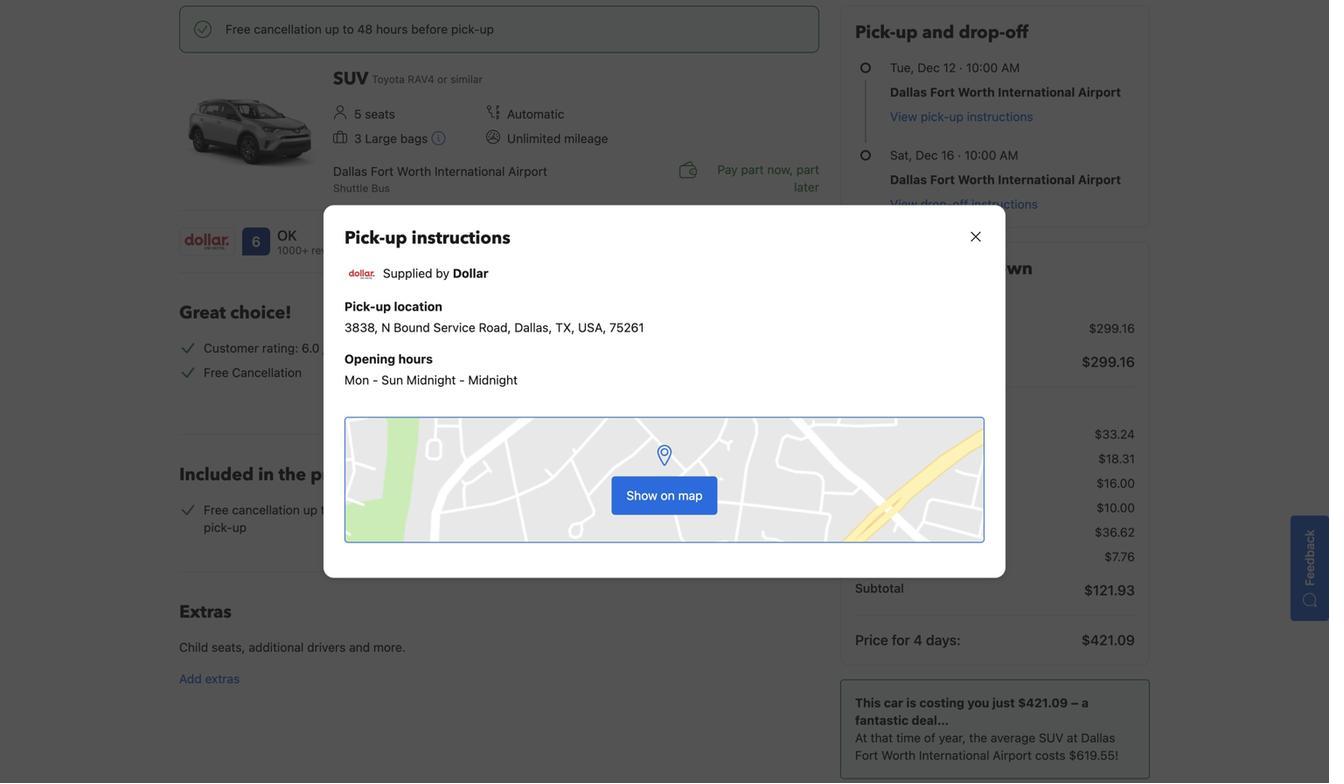 Task type: vqa. For each thing, say whether or not it's contained in the screenshot.
4th THE FREE CANCELLATION from the top of the page
no



Task type: describe. For each thing, give the bounding box(es) containing it.
rating:
[[262, 341, 299, 355]]

to
[[856, 402, 870, 417]]

car
[[884, 696, 904, 710]]

1 horizontal spatial drop-
[[959, 21, 1006, 45]]

year,
[[939, 731, 966, 745]]

just
[[993, 696, 1016, 710]]

state mvr tax
[[856, 525, 948, 539]]

car price breakdown
[[856, 257, 1033, 281]]

cust transact chg
[[856, 500, 986, 515]]

subtotal
[[856, 581, 904, 595]]

view pick-up instructions button
[[891, 108, 1034, 126]]

view pick-up instructions
[[891, 109, 1034, 124]]

suv inside this car is costing you just $421.09 – a fantastic deal… at that time of year, the average suv at dallas fort worth international airport costs $619.55!
[[1039, 731, 1064, 745]]

am for tue, dec 12 · 10:00 am
[[1002, 60, 1020, 75]]

suv toyota rav4 or similar
[[333, 67, 483, 91]]

0 vertical spatial $299.16
[[1090, 321, 1136, 336]]

facility
[[892, 476, 943, 490]]

you
[[968, 696, 990, 710]]

n
[[382, 320, 391, 335]]

1 vertical spatial unlimited
[[460, 503, 514, 517]]

worth inside this car is costing you just $421.09 – a fantastic deal… at that time of year, the average suv at dallas fort worth international airport costs $619.55!
[[882, 748, 916, 762]]

pick-up location 3838, n bound service road, dallas, tx, usa, 75261
[[345, 299, 645, 335]]

· for 12
[[960, 60, 963, 75]]

toyota
[[372, 73, 405, 85]]

fort inside dallas fort worth international airport shuttle bus
[[371, 164, 394, 178]]

0 horizontal spatial mileage
[[517, 503, 561, 517]]

$7.76
[[1105, 549, 1136, 564]]

at inside this car is costing you just $421.09 – a fantastic deal… at that time of year, the average suv at dallas fort worth international airport costs $619.55!
[[1067, 731, 1078, 745]]

add extras button
[[179, 670, 820, 688]]

this car is costing you just $421.09 – a fantastic deal… at that time of year, the average suv at dallas fort worth international airport costs $619.55!
[[856, 696, 1119, 762]]

average
[[991, 731, 1036, 745]]

pick- up similar
[[451, 22, 480, 36]]

for
[[892, 632, 911, 648]]

unlimited inside product card group
[[507, 131, 561, 146]]

ap
[[856, 427, 871, 441]]

2 midnight from the left
[[468, 373, 518, 387]]

sat,
[[891, 148, 913, 162]]

to pay at pick-up
[[856, 402, 959, 417]]

costing
[[920, 696, 965, 710]]

· for 16
[[958, 148, 962, 162]]

child
[[179, 640, 208, 654]]

1 vertical spatial 48
[[336, 503, 351, 517]]

hours inside opening hours mon - sun midnight - midnight
[[399, 352, 433, 366]]

1 - from the left
[[373, 373, 378, 387]]

10:00 for 16
[[965, 148, 997, 162]]

1 vertical spatial free cancellation up to 48 hours before pick-up
[[204, 503, 426, 535]]

a
[[1082, 696, 1089, 710]]

choice!
[[230, 301, 292, 325]]

cancellation
[[232, 365, 302, 380]]

state
[[856, 525, 892, 539]]

up inside pick-up location 3838, n bound service road, dallas, tx, usa, 75261
[[376, 299, 391, 314]]

bags
[[400, 131, 428, 146]]

am for sat, dec 16 · 10:00 am
[[1000, 148, 1019, 162]]

free inside the free cancellation up to 48 hours before pick-up
[[204, 503, 229, 517]]

before inside the free cancellation up to 48 hours before pick-up
[[390, 503, 426, 517]]

service
[[434, 320, 476, 335]]

included
[[179, 463, 254, 487]]

or
[[438, 73, 448, 85]]

$121.93
[[1085, 582, 1136, 598]]

great
[[179, 301, 226, 325]]

city mvr tax
[[856, 451, 939, 466]]

on
[[661, 488, 675, 503]]

dallas inside dallas fort worth international airport shuttle bus
[[333, 164, 368, 178]]

1 part from the left
[[741, 162, 764, 177]]

city
[[856, 451, 883, 466]]

worth inside dallas fort worth international airport shuttle bus
[[397, 164, 431, 178]]

5 seats
[[354, 107, 395, 121]]

ap conc fee recov
[[856, 427, 979, 441]]

mvr for state
[[895, 525, 922, 539]]

time
[[897, 731, 921, 745]]

pick- for pick-up and drop-off
[[856, 21, 896, 45]]

instructions for view pick-up instructions
[[967, 109, 1034, 124]]

dallas inside this car is costing you just $421.09 – a fantastic deal… at that time of year, the average suv at dallas fort worth international airport costs $619.55!
[[1082, 731, 1116, 745]]

worth up view pick-up instructions
[[958, 85, 995, 99]]

chg for cust transact chg
[[959, 500, 986, 515]]

extras
[[205, 671, 240, 686]]

dollar image
[[346, 266, 378, 282]]

show on map
[[627, 488, 703, 503]]

deal…
[[912, 713, 949, 727]]

transact
[[892, 500, 956, 515]]

instructions for view drop-off instructions
[[972, 197, 1038, 211]]

great choice!
[[179, 301, 292, 325]]

bound
[[394, 320, 430, 335]]

tax for state mvr tax
[[925, 525, 948, 539]]

3
[[354, 131, 362, 146]]

worth up view drop-off instructions
[[958, 172, 995, 187]]

now,
[[768, 162, 793, 177]]

fort down '16'
[[931, 172, 955, 187]]

that
[[871, 731, 893, 745]]

show
[[627, 488, 658, 503]]

$10.00
[[1097, 500, 1136, 515]]

customer
[[204, 341, 259, 355]]

pick- up fee
[[913, 402, 944, 417]]

cust for cust transact chg
[[856, 500, 888, 515]]

tue, dec 12 · 10:00 am
[[891, 60, 1020, 75]]

drivers
[[307, 640, 346, 654]]

price for 4 days:
[[856, 632, 961, 648]]

dallas down sat,
[[891, 172, 928, 187]]

recov
[[938, 427, 979, 441]]

costs
[[1036, 748, 1066, 762]]

$18.31
[[1099, 451, 1136, 466]]

pick-up instructions dialog
[[303, 184, 1027, 599]]

0 vertical spatial hours
[[376, 22, 408, 36]]

1 vertical spatial and
[[349, 640, 370, 654]]

off inside button
[[953, 197, 969, 211]]

additional
[[249, 640, 304, 654]]

0 vertical spatial to
[[343, 22, 354, 36]]

international inside dallas fort worth international airport shuttle bus
[[435, 164, 505, 178]]

pick- inside pick-up location 3838, n bound service road, dallas, tx, usa, 75261
[[345, 299, 376, 314]]

sat, dec 16 · 10:00 am
[[891, 148, 1019, 162]]

drop- inside "view drop-off instructions" button
[[921, 197, 953, 211]]

supplied by dollar image
[[180, 228, 234, 254]]

road,
[[479, 320, 511, 335]]

seats
[[365, 107, 395, 121]]

shuttle
[[333, 182, 369, 194]]

10:00 for 12
[[967, 60, 998, 75]]

free cancellation
[[204, 365, 302, 380]]

0 vertical spatial free cancellation up to 48 hours before pick-up
[[226, 22, 494, 36]]

by
[[436, 266, 450, 280]]

tx,
[[556, 320, 575, 335]]

fee
[[914, 427, 935, 441]]

dec for 16
[[916, 148, 938, 162]]

0 vertical spatial $421.09
[[1082, 632, 1136, 648]]

car
[[856, 257, 884, 281]]

automatic
[[507, 107, 565, 121]]

rav4
[[408, 73, 435, 85]]

is
[[907, 696, 917, 710]]

dollar
[[453, 266, 489, 280]]

view for view pick-up instructions
[[891, 109, 918, 124]]

feedback button
[[1291, 515, 1330, 621]]

75261
[[610, 320, 645, 335]]

0 horizontal spatial price
[[311, 463, 354, 487]]

0 horizontal spatial to
[[321, 503, 332, 517]]

1 midnight from the left
[[407, 373, 456, 387]]

airport inside dallas fort worth international airport shuttle bus
[[509, 164, 548, 178]]

1 vertical spatial free
[[204, 365, 229, 380]]

extras
[[179, 600, 232, 624]]

3838,
[[345, 320, 378, 335]]

10
[[330, 341, 343, 355]]

$421.09 inside this car is costing you just $421.09 – a fantastic deal… at that time of year, the average suv at dallas fort worth international airport costs $619.55!
[[1019, 696, 1069, 710]]

dallas fort worth international airport for sat, dec 16 · 10:00 am
[[891, 172, 1122, 187]]

supplied by dollar
[[383, 266, 489, 280]]

12
[[944, 60, 957, 75]]

chg for cust facility chg
[[947, 476, 973, 490]]



Task type: locate. For each thing, give the bounding box(es) containing it.
2 view from the top
[[891, 197, 918, 211]]

0 vertical spatial instructions
[[967, 109, 1034, 124]]

pick- up 3838,
[[345, 299, 376, 314]]

2 vertical spatial hours
[[354, 503, 386, 517]]

1 vertical spatial hours
[[399, 352, 433, 366]]

0 vertical spatial 10:00
[[967, 60, 998, 75]]

0 vertical spatial dallas fort worth international airport
[[891, 85, 1122, 99]]

1 vertical spatial at
[[1067, 731, 1078, 745]]

mvr down cust transact chg
[[895, 525, 922, 539]]

view drop-off instructions
[[891, 197, 1038, 211]]

1 view from the top
[[891, 109, 918, 124]]

1 vertical spatial dallas fort worth international airport
[[891, 172, 1122, 187]]

dallas fort worth international airport up view pick-up instructions
[[891, 85, 1122, 99]]

3 large bags
[[354, 131, 428, 146]]

seats,
[[212, 640, 245, 654]]

to
[[343, 22, 354, 36], [321, 503, 332, 517]]

mvr down conc
[[886, 451, 913, 466]]

instructions
[[967, 109, 1034, 124], [972, 197, 1038, 211], [412, 226, 511, 250]]

10:00 right '16'
[[965, 148, 997, 162]]

0 vertical spatial mvr
[[886, 451, 913, 466]]

0 vertical spatial off
[[1006, 21, 1029, 45]]

1 horizontal spatial mileage
[[564, 131, 608, 146]]

free cancellation up to 48 hours before pick-up up toyota
[[226, 22, 494, 36]]

0 vertical spatial view
[[891, 109, 918, 124]]

am right 12
[[1002, 60, 1020, 75]]

2 vertical spatial free
[[204, 503, 229, 517]]

2 vertical spatial instructions
[[412, 226, 511, 250]]

product card group
[[179, 63, 841, 258]]

1 horizontal spatial and
[[923, 21, 955, 45]]

price
[[856, 632, 889, 648]]

part right the pay
[[741, 162, 764, 177]]

1 horizontal spatial the
[[970, 731, 988, 745]]

worth down 'time'
[[882, 748, 916, 762]]

opening
[[345, 352, 395, 366]]

1 vertical spatial off
[[953, 197, 969, 211]]

1 vertical spatial instructions
[[972, 197, 1038, 211]]

0 vertical spatial free
[[226, 22, 251, 36]]

child seats, additional drivers and more.
[[179, 640, 406, 654]]

part up later
[[797, 162, 820, 177]]

fort down 12
[[931, 85, 955, 99]]

10:00
[[967, 60, 998, 75], [965, 148, 997, 162]]

international up pick-up instructions
[[435, 164, 505, 178]]

0 horizontal spatial midnight
[[407, 373, 456, 387]]

1 vertical spatial price
[[311, 463, 354, 487]]

- left sun on the left top of the page
[[373, 373, 378, 387]]

48
[[357, 22, 373, 36], [336, 503, 351, 517]]

1 vertical spatial tax
[[925, 525, 948, 539]]

$36.62
[[1095, 525, 1136, 539]]

the right in
[[279, 463, 306, 487]]

0 vertical spatial at
[[898, 402, 910, 417]]

pick- inside the free cancellation up to 48 hours before pick-up
[[204, 520, 232, 535]]

international up view pick-up instructions
[[998, 85, 1076, 99]]

2 dallas fort worth international airport from the top
[[891, 172, 1122, 187]]

chg right 'facility'
[[947, 476, 973, 490]]

1 vertical spatial to
[[321, 503, 332, 517]]

view up sat,
[[891, 109, 918, 124]]

tax down transact
[[925, 525, 948, 539]]

dallas fort worth international airport shuttle bus
[[333, 164, 548, 194]]

at right pay
[[898, 402, 910, 417]]

pick- inside button
[[921, 109, 950, 124]]

1 vertical spatial ·
[[958, 148, 962, 162]]

view down sat,
[[891, 197, 918, 211]]

0 vertical spatial suv
[[333, 67, 369, 91]]

0 vertical spatial ·
[[960, 60, 963, 75]]

drop- down '16'
[[921, 197, 953, 211]]

midnight down road,
[[468, 373, 518, 387]]

0 vertical spatial mileage
[[564, 131, 608, 146]]

instructions up sat, dec 16 · 10:00 am
[[967, 109, 1034, 124]]

cancellation inside the free cancellation up to 48 hours before pick-up
[[232, 503, 300, 517]]

0 vertical spatial pick-
[[856, 21, 896, 45]]

dallas
[[891, 85, 928, 99], [333, 164, 368, 178], [891, 172, 928, 187], [1082, 731, 1116, 745]]

pay
[[873, 402, 895, 417]]

1 vertical spatial before
[[390, 503, 426, 517]]

suv
[[333, 67, 369, 91], [1039, 731, 1064, 745]]

1 horizontal spatial $421.09
[[1082, 632, 1136, 648]]

0 horizontal spatial -
[[373, 373, 378, 387]]

international down year,
[[919, 748, 990, 762]]

add
[[179, 671, 202, 686]]

$299.16
[[1090, 321, 1136, 336], [1082, 353, 1136, 370]]

midnight
[[407, 373, 456, 387], [468, 373, 518, 387]]

mvr
[[886, 451, 913, 466], [895, 525, 922, 539]]

airport
[[1079, 85, 1122, 99], [509, 164, 548, 178], [1079, 172, 1122, 187], [993, 748, 1032, 762]]

6.0
[[302, 341, 320, 355]]

the inside this car is costing you just $421.09 – a fantastic deal… at that time of year, the average suv at dallas fort worth international airport costs $619.55!
[[970, 731, 988, 745]]

1 vertical spatial cust
[[856, 500, 888, 515]]

48 down included in the price
[[336, 503, 351, 517]]

included in the price
[[179, 463, 354, 487]]

- down service
[[459, 373, 465, 387]]

1 vertical spatial pick-
[[345, 226, 385, 250]]

worth
[[958, 85, 995, 99], [397, 164, 431, 178], [958, 172, 995, 187], [882, 748, 916, 762]]

1 horizontal spatial price
[[889, 257, 932, 281]]

suv up the costs
[[1039, 731, 1064, 745]]

cancellation
[[254, 22, 322, 36], [232, 503, 300, 517]]

similar
[[451, 73, 483, 85]]

dec left '16'
[[916, 148, 938, 162]]

pick- down included
[[204, 520, 232, 535]]

0 horizontal spatial the
[[279, 463, 306, 487]]

chg
[[947, 476, 973, 490], [959, 500, 986, 515]]

1 vertical spatial mileage
[[517, 503, 561, 517]]

international up view drop-off instructions
[[998, 172, 1076, 187]]

to down included in the price
[[321, 503, 332, 517]]

tax for city mvr tax
[[916, 451, 939, 466]]

suv up 5
[[333, 67, 369, 91]]

airport inside this car is costing you just $421.09 – a fantastic deal… at that time of year, the average suv at dallas fort worth international airport costs $619.55!
[[993, 748, 1032, 762]]

pay part now, part later
[[718, 162, 820, 194]]

1 horizontal spatial -
[[459, 373, 465, 387]]

later
[[795, 180, 820, 194]]

view for view drop-off instructions
[[891, 197, 918, 211]]

$33.24
[[1095, 427, 1136, 441]]

fantastic
[[856, 713, 909, 727]]

dallas down tue,
[[891, 85, 928, 99]]

supplied
[[383, 266, 433, 280]]

0 horizontal spatial 48
[[336, 503, 351, 517]]

free
[[226, 22, 251, 36], [204, 365, 229, 380], [204, 503, 229, 517]]

$421.09 down the $121.93
[[1082, 632, 1136, 648]]

0 horizontal spatial off
[[953, 197, 969, 211]]

hours
[[376, 22, 408, 36], [399, 352, 433, 366], [354, 503, 386, 517]]

worth down bags
[[397, 164, 431, 178]]

10:00 right 12
[[967, 60, 998, 75]]

0 horizontal spatial drop-
[[921, 197, 953, 211]]

off
[[1006, 21, 1029, 45], [953, 197, 969, 211]]

to up suv toyota rav4 or similar on the top of the page
[[343, 22, 354, 36]]

-
[[373, 373, 378, 387], [459, 373, 465, 387]]

0 horizontal spatial and
[[349, 640, 370, 654]]

am
[[1002, 60, 1020, 75], [1000, 148, 1019, 162]]

instructions up breakdown
[[972, 197, 1038, 211]]

1 horizontal spatial off
[[1006, 21, 1029, 45]]

price right in
[[311, 463, 354, 487]]

pay
[[718, 162, 738, 177]]

/
[[323, 341, 327, 355]]

fort up bus
[[371, 164, 394, 178]]

0 horizontal spatial $421.09
[[1019, 696, 1069, 710]]

and left 'more.'
[[349, 640, 370, 654]]

0 vertical spatial the
[[279, 463, 306, 487]]

opening hours mon - sun midnight - midnight
[[345, 352, 518, 387]]

1 vertical spatial chg
[[959, 500, 986, 515]]

and up 12
[[923, 21, 955, 45]]

international
[[998, 85, 1076, 99], [435, 164, 505, 178], [998, 172, 1076, 187], [919, 748, 990, 762]]

0 vertical spatial before
[[411, 22, 448, 36]]

pick- for pick-up instructions
[[345, 226, 385, 250]]

· right 12
[[960, 60, 963, 75]]

1 vertical spatial 10:00
[[965, 148, 997, 162]]

1 horizontal spatial to
[[343, 22, 354, 36]]

pick-up and drop-off
[[856, 21, 1029, 45]]

0 horizontal spatial part
[[741, 162, 764, 177]]

$421.09 left – in the bottom of the page
[[1019, 696, 1069, 710]]

0 vertical spatial unlimited mileage
[[507, 131, 608, 146]]

midnight right sun on the left top of the page
[[407, 373, 456, 387]]

1 vertical spatial drop-
[[921, 197, 953, 211]]

1 vertical spatial am
[[1000, 148, 1019, 162]]

pick-up instructions
[[345, 226, 511, 250]]

1 vertical spatial dec
[[916, 148, 938, 162]]

5
[[354, 107, 362, 121]]

of
[[925, 731, 936, 745]]

1 vertical spatial $299.16
[[1082, 353, 1136, 370]]

–
[[1072, 696, 1079, 710]]

free cancellation up to 48 hours before pick-up
[[226, 22, 494, 36], [204, 503, 426, 535]]

cust down city
[[856, 476, 888, 490]]

at up $619.55!
[[1067, 731, 1078, 745]]

0 vertical spatial 48
[[357, 22, 373, 36]]

before
[[411, 22, 448, 36], [390, 503, 426, 517]]

0 vertical spatial unlimited
[[507, 131, 561, 146]]

0 horizontal spatial suv
[[333, 67, 369, 91]]

tue,
[[891, 60, 915, 75]]

1 vertical spatial mvr
[[895, 525, 922, 539]]

chg right transact
[[959, 500, 986, 515]]

$16.00
[[1097, 476, 1136, 490]]

off down sat, dec 16 · 10:00 am
[[953, 197, 969, 211]]

cust up state
[[856, 500, 888, 515]]

am down view pick-up instructions button
[[1000, 148, 1019, 162]]

1 cust from the top
[[856, 476, 888, 490]]

price right car
[[889, 257, 932, 281]]

1 horizontal spatial midnight
[[468, 373, 518, 387]]

location
[[394, 299, 443, 314]]

16
[[942, 148, 955, 162]]

· right '16'
[[958, 148, 962, 162]]

pick- up tue,
[[856, 21, 896, 45]]

sun
[[382, 373, 403, 387]]

0 vertical spatial cust
[[856, 476, 888, 490]]

free cancellation up to 48 hours before pick-up down included in the price
[[204, 503, 426, 535]]

1 horizontal spatial suv
[[1039, 731, 1064, 745]]

instructions up the dollar
[[412, 226, 511, 250]]

dallas up shuttle
[[333, 164, 368, 178]]

fort down at
[[856, 748, 879, 762]]

0 vertical spatial and
[[923, 21, 955, 45]]

1 vertical spatial unlimited mileage
[[460, 503, 561, 517]]

up inside button
[[950, 109, 964, 124]]

instructions inside dialog
[[412, 226, 511, 250]]

0 vertical spatial dec
[[918, 60, 940, 75]]

1 vertical spatial suv
[[1039, 731, 1064, 745]]

0 vertical spatial drop-
[[959, 21, 1006, 45]]

cust for cust facility chg
[[856, 476, 888, 490]]

1 vertical spatial view
[[891, 197, 918, 211]]

pick- up '16'
[[921, 109, 950, 124]]

fort inside this car is costing you just $421.09 – a fantastic deal… at that time of year, the average suv at dallas fort worth international airport costs $619.55!
[[856, 748, 879, 762]]

dec for 12
[[918, 60, 940, 75]]

mileage inside product card group
[[564, 131, 608, 146]]

this
[[856, 696, 881, 710]]

1 dallas fort worth international airport from the top
[[891, 85, 1122, 99]]

0 vertical spatial chg
[[947, 476, 973, 490]]

2 cust from the top
[[856, 500, 888, 515]]

2 - from the left
[[459, 373, 465, 387]]

·
[[960, 60, 963, 75], [958, 148, 962, 162]]

1 horizontal spatial part
[[797, 162, 820, 177]]

pick- up dollar image at the left top of page
[[345, 226, 385, 250]]

international inside this car is costing you just $421.09 – a fantastic deal… at that time of year, the average suv at dallas fort worth international airport costs $619.55!
[[919, 748, 990, 762]]

off up tue, dec 12 · 10:00 am
[[1006, 21, 1029, 45]]

2 part from the left
[[797, 162, 820, 177]]

0 vertical spatial am
[[1002, 60, 1020, 75]]

1 horizontal spatial at
[[1067, 731, 1078, 745]]

mileage
[[564, 131, 608, 146], [517, 503, 561, 517]]

1 vertical spatial the
[[970, 731, 988, 745]]

2 vertical spatial pick-
[[345, 299, 376, 314]]

0 vertical spatial cancellation
[[254, 22, 322, 36]]

the right year,
[[970, 731, 988, 745]]

suv inside product card group
[[333, 67, 369, 91]]

unlimited mileage inside product card group
[[507, 131, 608, 146]]

breakdown
[[936, 257, 1033, 281]]

up
[[896, 21, 918, 45], [325, 22, 340, 36], [480, 22, 494, 36], [950, 109, 964, 124], [385, 226, 407, 250], [376, 299, 391, 314], [944, 402, 959, 417], [303, 503, 318, 517], [232, 520, 247, 535]]

mon
[[345, 373, 369, 387]]

dallas up $619.55!
[[1082, 731, 1116, 745]]

dec left 12
[[918, 60, 940, 75]]

0 horizontal spatial at
[[898, 402, 910, 417]]

dallas fort worth international airport for tue, dec 12 · 10:00 am
[[891, 85, 1122, 99]]

in
[[258, 463, 274, 487]]

0 vertical spatial tax
[[916, 451, 939, 466]]

1 vertical spatial cancellation
[[232, 503, 300, 517]]

view
[[891, 109, 918, 124], [891, 197, 918, 211]]

48 up toyota
[[357, 22, 373, 36]]

large
[[365, 131, 397, 146]]

dallas fort worth international airport
[[891, 85, 1122, 99], [891, 172, 1122, 187]]

hours inside the free cancellation up to 48 hours before pick-up
[[354, 503, 386, 517]]

map
[[678, 488, 703, 503]]

dallas fort worth international airport up view drop-off instructions
[[891, 172, 1122, 187]]

1 horizontal spatial 48
[[357, 22, 373, 36]]

tax down fee
[[916, 451, 939, 466]]

drop-
[[959, 21, 1006, 45], [921, 197, 953, 211]]

mvr for city
[[886, 451, 913, 466]]

0 vertical spatial price
[[889, 257, 932, 281]]

1 vertical spatial $421.09
[[1019, 696, 1069, 710]]

drop- up tue, dec 12 · 10:00 am
[[959, 21, 1006, 45]]

show on map button
[[345, 417, 985, 543]]



